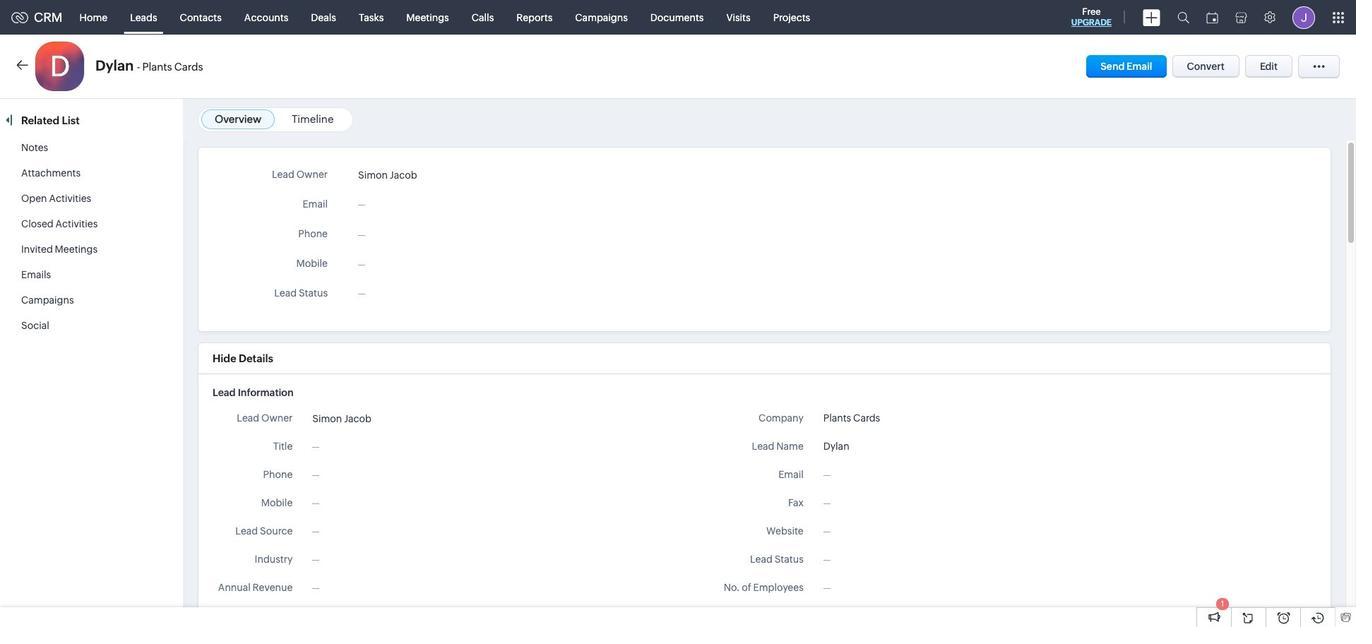 Task type: vqa. For each thing, say whether or not it's contained in the screenshot.
the Create Menu icon
yes



Task type: locate. For each thing, give the bounding box(es) containing it.
search image
[[1177, 11, 1189, 23]]

create menu element
[[1134, 0, 1169, 34]]

calendar image
[[1206, 12, 1218, 23]]

profile element
[[1284, 0, 1324, 34]]

create menu image
[[1143, 9, 1160, 26]]



Task type: describe. For each thing, give the bounding box(es) containing it.
logo image
[[11, 12, 28, 23]]

profile image
[[1292, 6, 1315, 29]]

search element
[[1169, 0, 1198, 35]]



